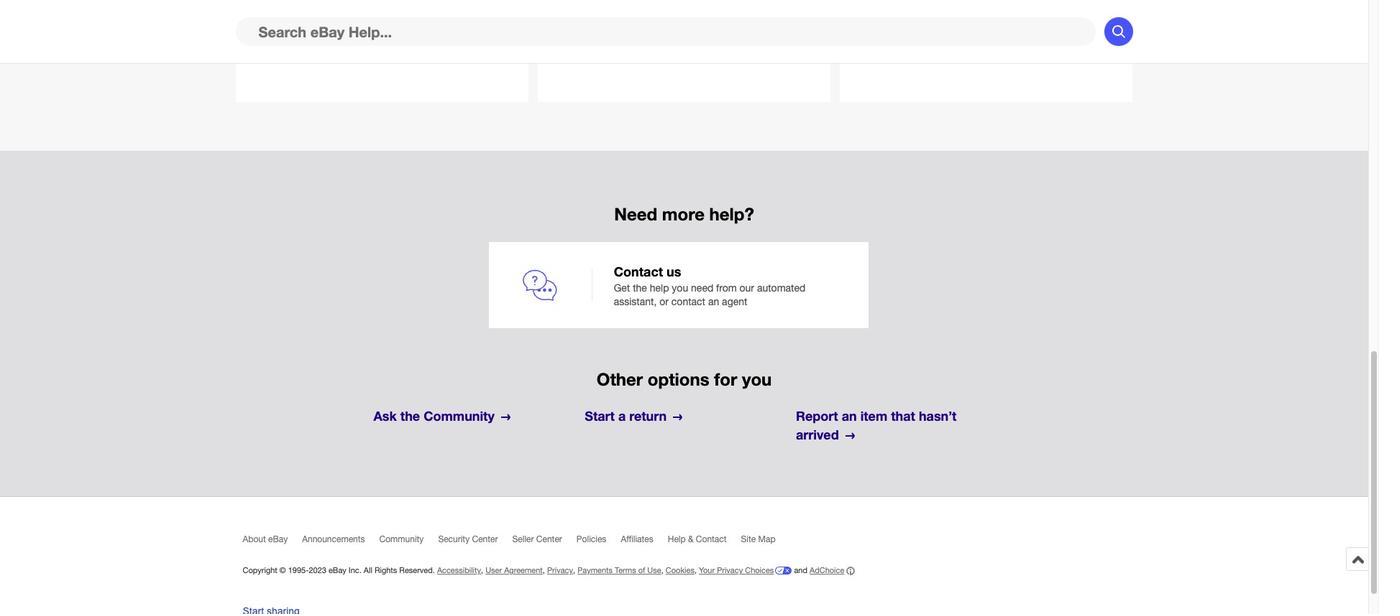 Task type: vqa. For each thing, say whether or not it's contained in the screenshot.
the & in Help & Contact link
no



Task type: describe. For each thing, give the bounding box(es) containing it.
5 , from the left
[[695, 567, 697, 575]]

accessibility
[[437, 567, 481, 575]]

policies link
[[577, 535, 621, 552]]

adchoice link
[[810, 567, 855, 576]]

start a return link
[[585, 408, 783, 426]]

contact us get the help you need from our automated assistant, or contact an agent
[[614, 264, 806, 308]]

&
[[688, 535, 694, 545]]

help & contact link
[[668, 535, 741, 552]]

us
[[667, 264, 681, 280]]

about ebay link
[[243, 535, 302, 552]]

options
[[648, 370, 709, 390]]

arrived
[[796, 427, 839, 443]]

report
[[796, 409, 838, 424]]

1 vertical spatial and
[[794, 567, 807, 575]]

your
[[699, 567, 715, 575]]

ask
[[374, 409, 397, 424]]

1995-
[[288, 567, 309, 575]]

map
[[758, 535, 775, 545]]

need
[[691, 283, 713, 294]]

center for seller center
[[536, 535, 562, 545]]

community link
[[379, 535, 438, 552]]

privacy link
[[547, 567, 573, 575]]

1 vertical spatial you
[[742, 370, 772, 390]]

contact
[[671, 296, 705, 308]]

2 privacy from the left
[[717, 567, 743, 575]]

copyright © 1995-2023 ebay inc. all rights reserved. accessibility , user agreement , privacy , payments terms of use , cookies , your privacy choices
[[243, 567, 774, 575]]

start a return
[[585, 409, 667, 424]]

the inside contact us get the help you need from our automated assistant, or contact an agent
[[633, 283, 647, 294]]

use
[[647, 567, 661, 575]]

announcements
[[302, 535, 365, 545]]

reserved.
[[399, 567, 435, 575]]

get
[[614, 283, 630, 294]]

contact inside contact us get the help you need from our automated assistant, or contact an agent
[[614, 264, 663, 280]]

security
[[438, 535, 470, 545]]

user
[[485, 567, 502, 575]]

user agreement link
[[485, 567, 543, 575]]

site
[[741, 535, 756, 545]]

an inside contact us get the help you need from our automated assistant, or contact an agent
[[708, 296, 719, 308]]

other
[[597, 370, 643, 390]]

more
[[662, 204, 705, 225]]

about ebay
[[243, 535, 288, 545]]

1 vertical spatial community
[[379, 535, 424, 545]]

a
[[618, 409, 626, 424]]

automated
[[757, 283, 806, 294]]

copyright
[[243, 567, 277, 575]]

refunds
[[398, 26, 445, 42]]

and inside returns and refunds link
[[372, 26, 395, 42]]

help & contact
[[668, 535, 727, 545]]

payments
[[577, 567, 613, 575]]

security center link
[[438, 535, 512, 552]]

site map
[[741, 535, 775, 545]]

start
[[585, 409, 615, 424]]

1 horizontal spatial ebay
[[329, 567, 346, 575]]

your privacy choices link
[[699, 567, 792, 575]]

©
[[280, 567, 286, 575]]

and adchoice
[[792, 567, 844, 575]]

0 horizontal spatial the
[[400, 409, 420, 424]]

affiliates
[[621, 535, 653, 545]]

center for security center
[[472, 535, 498, 545]]

help
[[650, 283, 669, 294]]

security center
[[438, 535, 498, 545]]

need
[[614, 204, 657, 225]]

seller center link
[[512, 535, 577, 552]]

you inside contact us get the help you need from our automated assistant, or contact an agent
[[672, 283, 688, 294]]



Task type: locate. For each thing, give the bounding box(es) containing it.
0 horizontal spatial contact
[[614, 264, 663, 280]]

returns
[[319, 26, 368, 42]]

1 horizontal spatial the
[[633, 283, 647, 294]]

1 vertical spatial an
[[842, 409, 857, 424]]

2 center from the left
[[536, 535, 562, 545]]

1 horizontal spatial center
[[536, 535, 562, 545]]

and left adchoice
[[794, 567, 807, 575]]

1 horizontal spatial privacy
[[717, 567, 743, 575]]

terms
[[615, 567, 636, 575]]

ebay right about
[[268, 535, 288, 545]]

0 vertical spatial the
[[633, 283, 647, 294]]

0 vertical spatial ebay
[[268, 535, 288, 545]]

, left 'user'
[[481, 567, 483, 575]]

2 , from the left
[[543, 567, 545, 575]]

item
[[860, 409, 887, 424]]

choices
[[745, 567, 774, 575]]

center right "seller"
[[536, 535, 562, 545]]

0 vertical spatial contact
[[614, 264, 663, 280]]

0 vertical spatial community
[[424, 409, 495, 424]]

you right for in the bottom of the page
[[742, 370, 772, 390]]

adchoice
[[810, 567, 844, 575]]

1 horizontal spatial an
[[842, 409, 857, 424]]

1 horizontal spatial and
[[794, 567, 807, 575]]

0 horizontal spatial an
[[708, 296, 719, 308]]

cookies link
[[666, 567, 695, 575]]

about
[[243, 535, 266, 545]]

2023
[[309, 567, 326, 575]]

inc.
[[349, 567, 362, 575]]

site map link
[[741, 535, 790, 552]]

payments terms of use link
[[577, 567, 661, 575]]

other options for you
[[597, 370, 772, 390]]

1 vertical spatial the
[[400, 409, 420, 424]]

0 horizontal spatial you
[[672, 283, 688, 294]]

report an item that hasn't arrived link
[[796, 408, 995, 445]]

contact right '&'
[[696, 535, 727, 545]]

for
[[714, 370, 737, 390]]

agent
[[722, 296, 747, 308]]

returns and refunds link
[[235, 0, 529, 102]]

, left payments
[[573, 567, 575, 575]]

affiliates link
[[621, 535, 668, 552]]

rights
[[375, 567, 397, 575]]

center
[[472, 535, 498, 545], [536, 535, 562, 545]]

1 privacy from the left
[[547, 567, 573, 575]]

1 horizontal spatial you
[[742, 370, 772, 390]]

0 vertical spatial and
[[372, 26, 395, 42]]

1 , from the left
[[481, 567, 483, 575]]

, left cookies
[[661, 567, 663, 575]]

Search eBay Help... text field
[[235, 17, 1095, 46]]

return
[[629, 409, 667, 424]]

ebay
[[268, 535, 288, 545], [329, 567, 346, 575]]

, left privacy link
[[543, 567, 545, 575]]

and left refunds
[[372, 26, 395, 42]]

0 horizontal spatial and
[[372, 26, 395, 42]]

privacy right your
[[717, 567, 743, 575]]

the up assistant,
[[633, 283, 647, 294]]

ebay left inc.
[[329, 567, 346, 575]]

an inside report an item that hasn't arrived
[[842, 409, 857, 424]]

ask the community link
[[374, 408, 572, 426]]

1 center from the left
[[472, 535, 498, 545]]

or
[[660, 296, 669, 308]]

the right ask
[[400, 409, 420, 424]]

report an item that hasn't arrived
[[796, 409, 957, 443]]

from
[[716, 283, 737, 294]]

3 , from the left
[[573, 567, 575, 575]]

1 vertical spatial contact
[[696, 535, 727, 545]]

you
[[672, 283, 688, 294], [742, 370, 772, 390]]

returns and refunds
[[319, 26, 445, 42]]

seller center
[[512, 535, 562, 545]]

,
[[481, 567, 483, 575], [543, 567, 545, 575], [573, 567, 575, 575], [661, 567, 663, 575], [695, 567, 697, 575]]

an down need
[[708, 296, 719, 308]]

1 vertical spatial ebay
[[329, 567, 346, 575]]

0 horizontal spatial ebay
[[268, 535, 288, 545]]

ask the community
[[374, 409, 495, 424]]

help
[[668, 535, 686, 545]]

assistant,
[[614, 296, 657, 308]]

4 , from the left
[[661, 567, 663, 575]]

0 horizontal spatial privacy
[[547, 567, 573, 575]]

hasn't
[[919, 409, 957, 424]]

contact up get
[[614, 264, 663, 280]]

need more help?
[[614, 204, 754, 225]]

an
[[708, 296, 719, 308], [842, 409, 857, 424]]

privacy down seller center link
[[547, 567, 573, 575]]

the
[[633, 283, 647, 294], [400, 409, 420, 424]]

0 vertical spatial you
[[672, 283, 688, 294]]

of
[[638, 567, 645, 575]]

, left your
[[695, 567, 697, 575]]

0 horizontal spatial center
[[472, 535, 498, 545]]

contact
[[614, 264, 663, 280], [696, 535, 727, 545]]

our
[[740, 283, 754, 294]]

you up contact
[[672, 283, 688, 294]]

policies
[[577, 535, 606, 545]]

seller
[[512, 535, 534, 545]]

that
[[891, 409, 915, 424]]

community
[[424, 409, 495, 424], [379, 535, 424, 545]]

0 vertical spatial an
[[708, 296, 719, 308]]

privacy
[[547, 567, 573, 575], [717, 567, 743, 575]]

all
[[364, 567, 372, 575]]

an left item
[[842, 409, 857, 424]]

and
[[372, 26, 395, 42], [794, 567, 807, 575]]

1 horizontal spatial contact
[[696, 535, 727, 545]]

accessibility link
[[437, 567, 481, 575]]

announcements link
[[302, 535, 379, 552]]

center right security
[[472, 535, 498, 545]]

help?
[[709, 204, 754, 225]]

cookies
[[666, 567, 695, 575]]

agreement
[[504, 567, 543, 575]]



